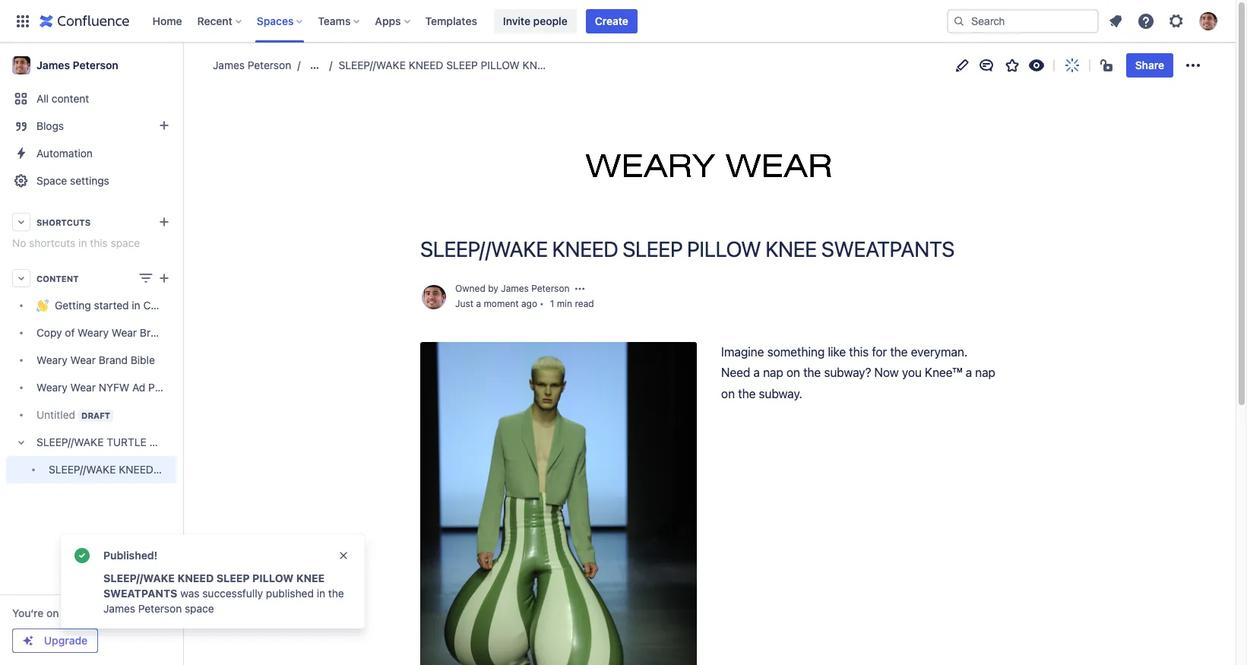 Task type: describe. For each thing, give the bounding box(es) containing it.
just
[[455, 298, 474, 309]]

james down recent dropdown button
[[213, 59, 245, 71]]

stop watching image
[[1028, 56, 1046, 74]]

0 horizontal spatial knee
[[296, 572, 325, 585]]

this for space
[[90, 236, 108, 249]]

0 vertical spatial sweatpants
[[553, 59, 623, 71]]

0 vertical spatial weary
[[78, 326, 109, 339]]

something
[[767, 345, 825, 359]]

for
[[872, 345, 887, 359]]

draft
[[81, 411, 110, 420]]

sleep//wake kneed sleep pillow knee sweatpants link
[[323, 58, 623, 73]]

untitled draft
[[36, 408, 110, 421]]

search image
[[953, 15, 965, 27]]

plan
[[106, 607, 127, 620]]

in inside was successfully published in the james peterson space
[[317, 587, 325, 600]]

content
[[36, 273, 79, 283]]

settings icon image
[[1168, 12, 1186, 30]]

knee™️
[[925, 366, 963, 380]]

add shortcut image
[[155, 213, 173, 231]]

like
[[828, 345, 846, 359]]

0 horizontal spatial sweatpants
[[103, 587, 177, 600]]

1 horizontal spatial sleep
[[446, 59, 478, 71]]

2 nap from the left
[[975, 366, 996, 380]]

shortcuts button
[[6, 208, 176, 236]]

1 horizontal spatial a
[[754, 366, 760, 380]]

global element
[[9, 0, 947, 42]]

invite
[[503, 14, 531, 27]]

0 vertical spatial wear
[[112, 326, 137, 339]]

started
[[94, 299, 129, 312]]

invite people
[[503, 14, 568, 27]]

all
[[36, 92, 49, 105]]

people
[[533, 14, 568, 27]]

the inside space element
[[62, 607, 78, 620]]

0 horizontal spatial a
[[476, 298, 481, 309]]

free
[[81, 607, 103, 620]]

everyman.
[[911, 345, 968, 359]]

on inside space element
[[46, 607, 59, 620]]

the down need
[[738, 387, 756, 401]]

templates link
[[421, 9, 482, 33]]

was
[[180, 587, 200, 600]]

space element
[[0, 43, 199, 665]]

1 vertical spatial bible
[[131, 354, 155, 367]]

share
[[1136, 59, 1165, 71]]

getting started in confluence link
[[6, 292, 199, 319]]

0 vertical spatial sleep//wake kneed sleep pillow knee sweatpants
[[339, 59, 623, 71]]

upgrade
[[44, 634, 88, 647]]

min
[[557, 298, 572, 309]]

weary wear nyfw ad push
[[36, 381, 173, 394]]

imagine
[[721, 345, 764, 359]]

home
[[152, 14, 182, 27]]

spaces
[[257, 14, 294, 27]]

tree item inside space element
[[6, 429, 176, 483]]

brand inside copy of weary wear brand bible link
[[140, 326, 169, 339]]

help icon image
[[1137, 12, 1156, 30]]

confluence
[[143, 299, 199, 312]]

peterson inside was successfully published in the james peterson space
[[138, 602, 182, 615]]

blogs link
[[6, 113, 176, 140]]

peterson up the 1
[[532, 283, 570, 294]]

2 horizontal spatial sweatpants
[[822, 236, 955, 262]]

1 horizontal spatial james peterson link
[[213, 58, 291, 73]]

0 vertical spatial pillow
[[481, 59, 520, 71]]

more actions image
[[1184, 56, 1203, 74]]

james peterson image
[[422, 285, 446, 309]]

create link
[[586, 9, 638, 33]]

imagine something like this for the everyman. need a nap on the subway? now you knee™️ a nap on the subway.
[[721, 345, 999, 401]]

all content
[[36, 92, 89, 105]]

2 horizontal spatial pillow
[[687, 236, 761, 262]]

all content link
[[6, 85, 176, 113]]

0 horizontal spatial sleep
[[216, 572, 250, 585]]

2 vertical spatial sleep//wake kneed sleep pillow knee sweatpants
[[103, 572, 325, 600]]

the right for
[[890, 345, 908, 359]]

ad
[[132, 381, 145, 394]]

manage page ownership image
[[574, 283, 586, 295]]

you
[[902, 366, 922, 380]]

space settings link
[[6, 167, 176, 195]]

copy
[[36, 326, 62, 339]]

peterson down spaces
[[248, 59, 291, 71]]

by
[[488, 283, 499, 294]]

shortcuts
[[29, 236, 76, 249]]

james inside space element
[[36, 59, 70, 71]]

1 vertical spatial sleep//wake kneed sleep pillow knee sweatpants
[[420, 236, 955, 262]]

nyfw
[[99, 381, 129, 394]]

share button
[[1126, 53, 1174, 78]]

wear for nyfw
[[70, 381, 96, 394]]

apps
[[375, 14, 401, 27]]

no
[[12, 236, 26, 249]]

brand inside weary wear brand bible link
[[99, 354, 128, 367]]

published!
[[103, 549, 158, 562]]

now
[[875, 366, 899, 380]]

appswitcher icon image
[[14, 12, 32, 30]]

more breadcrumbs image
[[307, 63, 323, 73]]

owned
[[455, 283, 486, 294]]

in for started
[[132, 299, 140, 312]]

tree inside space element
[[6, 292, 199, 483]]

ago
[[521, 298, 537, 309]]

space inside was successfully published in the james peterson space
[[185, 602, 214, 615]]



Task type: locate. For each thing, give the bounding box(es) containing it.
collapse sidebar image
[[166, 50, 199, 81]]

2 james peterson from the left
[[213, 59, 291, 71]]

nap right knee™️
[[975, 366, 996, 380]]

subway?
[[824, 366, 871, 380]]

copy of weary wear brand bible link
[[6, 319, 196, 347]]

the down the dismiss image
[[328, 587, 344, 600]]

1 james peterson from the left
[[36, 59, 118, 71]]

push
[[148, 381, 173, 394]]

the left free
[[62, 607, 78, 620]]

you're
[[12, 607, 44, 620]]

1 horizontal spatial pillow
[[481, 59, 520, 71]]

james peterson down spaces
[[213, 59, 291, 71]]

2 vertical spatial sweatpants
[[103, 587, 177, 600]]

james peterson link
[[6, 50, 176, 81], [213, 58, 291, 73], [501, 283, 570, 294]]

bible up ad
[[131, 354, 155, 367]]

0 vertical spatial in
[[78, 236, 87, 249]]

james right free
[[103, 602, 135, 615]]

untitled
[[36, 408, 75, 421]]

a right need
[[754, 366, 760, 380]]

2 vertical spatial sleep
[[216, 572, 250, 585]]

1 horizontal spatial sleep//wake
[[339, 59, 406, 71]]

kneed up manage page ownership icon
[[552, 236, 618, 262]]

this inside imagine something like this for the everyman. need a nap on the subway? now you knee™️ a nap on the subway.
[[849, 345, 869, 359]]

you're on the free plan
[[12, 607, 127, 620]]

a right 'just'
[[476, 298, 481, 309]]

0 vertical spatial this
[[90, 236, 108, 249]]

0 vertical spatial bible
[[172, 326, 196, 339]]

weary wear nyfw ad push link
[[6, 374, 176, 401]]

no shortcuts in this space
[[12, 236, 140, 249]]

2 horizontal spatial a
[[966, 366, 972, 380]]

brand
[[140, 326, 169, 339], [99, 354, 128, 367]]

0 horizontal spatial in
[[78, 236, 87, 249]]

upgrade button
[[13, 629, 97, 652]]

1 min read
[[550, 298, 594, 309]]

published
[[266, 587, 314, 600]]

0 horizontal spatial sleep//wake
[[103, 572, 175, 585]]

create
[[595, 14, 629, 27]]

0 horizontal spatial space
[[111, 236, 140, 249]]

weary right 'of'
[[78, 326, 109, 339]]

0 horizontal spatial brand
[[99, 354, 128, 367]]

1 vertical spatial sleep
[[623, 236, 683, 262]]

create a page image
[[155, 269, 173, 287]]

content button
[[6, 265, 176, 292]]

1 vertical spatial wear
[[70, 354, 96, 367]]

0 horizontal spatial james peterson
[[36, 59, 118, 71]]

weary wear brand bible
[[36, 354, 155, 367]]

invite people button
[[494, 9, 577, 33]]

2 vertical spatial kneed
[[177, 572, 214, 585]]

space down shortcuts dropdown button
[[111, 236, 140, 249]]

peterson up all content link
[[73, 59, 118, 71]]

banner containing home
[[0, 0, 1236, 43]]

0 vertical spatial space
[[111, 236, 140, 249]]

0 horizontal spatial kneed
[[177, 572, 214, 585]]

weary for nyfw
[[36, 381, 68, 394]]

weary down copy
[[36, 354, 68, 367]]

this
[[90, 236, 108, 249], [849, 345, 869, 359]]

quick summary image
[[1063, 56, 1082, 74]]

james peterson link down spaces
[[213, 58, 291, 73]]

bible
[[172, 326, 196, 339], [131, 354, 155, 367]]

edit this page image
[[953, 56, 971, 74]]

1 horizontal spatial kneed
[[409, 59, 444, 71]]

wear
[[112, 326, 137, 339], [70, 354, 96, 367], [70, 381, 96, 394]]

the
[[890, 345, 908, 359], [804, 366, 821, 380], [738, 387, 756, 401], [328, 587, 344, 600], [62, 607, 78, 620]]

1 vertical spatial this
[[849, 345, 869, 359]]

1 vertical spatial sleep//wake
[[420, 236, 548, 262]]

1 horizontal spatial bible
[[172, 326, 196, 339]]

james up all content
[[36, 59, 70, 71]]

1 horizontal spatial in
[[132, 299, 140, 312]]

0 vertical spatial brand
[[140, 326, 169, 339]]

this down shortcuts dropdown button
[[90, 236, 108, 249]]

apps button
[[371, 9, 416, 33]]

change view image
[[137, 269, 155, 287]]

2 vertical spatial weary
[[36, 381, 68, 394]]

subway.
[[759, 387, 803, 401]]

moment
[[484, 298, 519, 309]]

nap up subway.
[[763, 366, 784, 380]]

this inside space element
[[90, 236, 108, 249]]

tree
[[6, 292, 199, 483]]

templates
[[425, 14, 477, 27]]

weary up untitled
[[36, 381, 68, 394]]

in right started
[[132, 299, 140, 312]]

star image
[[1003, 56, 1021, 74]]

1 vertical spatial sweatpants
[[822, 236, 955, 262]]

kneed down the templates link
[[409, 59, 444, 71]]

a right knee™️
[[966, 366, 972, 380]]

sleep//wake
[[339, 59, 406, 71], [420, 236, 548, 262], [103, 572, 175, 585]]

2 vertical spatial knee
[[296, 572, 325, 585]]

0 horizontal spatial this
[[90, 236, 108, 249]]

Search field
[[947, 9, 1099, 33]]

1 vertical spatial space
[[185, 602, 214, 615]]

0 vertical spatial on
[[787, 366, 800, 380]]

james peterson up content
[[36, 59, 118, 71]]

on down something
[[787, 366, 800, 380]]

in inside tree
[[132, 299, 140, 312]]

james peterson inside space element
[[36, 59, 118, 71]]

james peterson link up all content link
[[6, 50, 176, 81]]

premium image
[[22, 635, 34, 647]]

wear down getting started in confluence
[[112, 326, 137, 339]]

in down shortcuts dropdown button
[[78, 236, 87, 249]]

shortcuts
[[36, 217, 91, 227]]

1 vertical spatial kneed
[[552, 236, 618, 262]]

need
[[721, 366, 751, 380]]

getting
[[55, 299, 91, 312]]

1 vertical spatial weary
[[36, 354, 68, 367]]

automation
[[36, 147, 93, 160]]

settings
[[70, 174, 109, 187]]

notification icon image
[[1107, 12, 1125, 30]]

kneed up was
[[177, 572, 214, 585]]

on
[[787, 366, 800, 380], [721, 387, 735, 401], [46, 607, 59, 620]]

this left for
[[849, 345, 869, 359]]

0 horizontal spatial on
[[46, 607, 59, 620]]

0 horizontal spatial james peterson link
[[6, 50, 176, 81]]

2 horizontal spatial james peterson link
[[501, 283, 570, 294]]

brand down confluence
[[140, 326, 169, 339]]

successfully
[[202, 587, 263, 600]]

recent
[[197, 14, 232, 27]]

in right published at the bottom left
[[317, 587, 325, 600]]

the inside was successfully published in the james peterson space
[[328, 587, 344, 600]]

getting started in confluence
[[55, 299, 199, 312]]

james up moment
[[501, 283, 529, 294]]

was successfully published in the james peterson space
[[103, 587, 344, 615]]

1 horizontal spatial nap
[[975, 366, 996, 380]]

sleep//wake down published!
[[103, 572, 175, 585]]

bible down confluence
[[172, 326, 196, 339]]

peterson inside space element
[[73, 59, 118, 71]]

james inside was successfully published in the james peterson space
[[103, 602, 135, 615]]

your profile and preferences image
[[1200, 12, 1218, 30]]

2 vertical spatial pillow
[[252, 572, 294, 585]]

0 vertical spatial sleep//wake
[[339, 59, 406, 71]]

1 horizontal spatial james peterson
[[213, 59, 291, 71]]

1 vertical spatial on
[[721, 387, 735, 401]]

teams button
[[313, 9, 366, 33]]

1 vertical spatial in
[[132, 299, 140, 312]]

kneed
[[409, 59, 444, 71], [552, 236, 618, 262], [177, 572, 214, 585]]

space down was
[[185, 602, 214, 615]]

james peterson link up ago
[[501, 283, 570, 294]]

spaces button
[[252, 9, 309, 33]]

2 vertical spatial in
[[317, 587, 325, 600]]

pillow
[[481, 59, 520, 71], [687, 236, 761, 262], [252, 572, 294, 585]]

banner
[[0, 0, 1236, 43]]

2 horizontal spatial sleep//wake
[[420, 236, 548, 262]]

1 vertical spatial pillow
[[687, 236, 761, 262]]

recent button
[[193, 9, 248, 33]]

2 horizontal spatial knee
[[766, 236, 817, 262]]

1 horizontal spatial this
[[849, 345, 869, 359]]

1 horizontal spatial on
[[721, 387, 735, 401]]

automation link
[[6, 140, 176, 167]]

on right you're
[[46, 607, 59, 620]]

1 horizontal spatial knee
[[523, 59, 550, 71]]

owned by james peterson
[[455, 283, 570, 294]]

1 vertical spatial brand
[[99, 354, 128, 367]]

space
[[36, 174, 67, 187]]

1
[[550, 298, 554, 309]]

weary for brand
[[36, 354, 68, 367]]

home link
[[148, 9, 187, 33]]

1 horizontal spatial sweatpants
[[553, 59, 623, 71]]

1 horizontal spatial brand
[[140, 326, 169, 339]]

nap
[[763, 366, 784, 380], [975, 366, 996, 380]]

confluence image
[[40, 12, 130, 30], [40, 12, 130, 30]]

space settings
[[36, 174, 109, 187]]

space
[[111, 236, 140, 249], [185, 602, 214, 615]]

2 horizontal spatial on
[[787, 366, 800, 380]]

wear for brand
[[70, 354, 96, 367]]

0 horizontal spatial nap
[[763, 366, 784, 380]]

in for shortcuts
[[78, 236, 87, 249]]

read
[[575, 298, 594, 309]]

this for for
[[849, 345, 869, 359]]

2 vertical spatial sleep//wake
[[103, 572, 175, 585]]

copy of weary wear brand bible
[[36, 326, 196, 339]]

knee
[[523, 59, 550, 71], [766, 236, 817, 262], [296, 572, 325, 585]]

1 horizontal spatial space
[[185, 602, 214, 615]]

tree containing getting started in confluence
[[6, 292, 199, 483]]

no restrictions image
[[1099, 56, 1117, 74]]

0 horizontal spatial bible
[[131, 354, 155, 367]]

sleep//wake down apps
[[339, 59, 406, 71]]

0 horizontal spatial pillow
[[252, 572, 294, 585]]

james peterson
[[36, 59, 118, 71], [213, 59, 291, 71]]

1 vertical spatial knee
[[766, 236, 817, 262]]

content
[[52, 92, 89, 105]]

2 horizontal spatial in
[[317, 587, 325, 600]]

wear up weary wear nyfw ad push link
[[70, 354, 96, 367]]

sleep//wake up by
[[420, 236, 548, 262]]

sleep//wake kneed sleep pillow knee sweatpants
[[339, 59, 623, 71], [420, 236, 955, 262], [103, 572, 325, 600]]

2 vertical spatial wear
[[70, 381, 96, 394]]

james
[[36, 59, 70, 71], [213, 59, 245, 71], [501, 283, 529, 294], [103, 602, 135, 615]]

peterson
[[73, 59, 118, 71], [248, 59, 291, 71], [532, 283, 570, 294], [138, 602, 182, 615]]

teams
[[318, 14, 351, 27]]

2 horizontal spatial sleep
[[623, 236, 683, 262]]

just a moment ago
[[455, 298, 537, 309]]

wear down weary wear brand bible link
[[70, 381, 96, 394]]

create a blog image
[[155, 116, 173, 135]]

1 nap from the left
[[763, 366, 784, 380]]

0 vertical spatial knee
[[523, 59, 550, 71]]

tree item
[[6, 429, 176, 483]]

dismiss image
[[338, 550, 350, 562]]

of
[[65, 326, 75, 339]]

on down need
[[721, 387, 735, 401]]

in
[[78, 236, 87, 249], [132, 299, 140, 312], [317, 587, 325, 600]]

blogs
[[36, 119, 64, 132]]

weary wear brand bible link
[[6, 347, 176, 374]]

0 vertical spatial sleep
[[446, 59, 478, 71]]

2 vertical spatial on
[[46, 607, 59, 620]]

brand up nyfw
[[99, 354, 128, 367]]

0 vertical spatial kneed
[[409, 59, 444, 71]]

2 horizontal spatial kneed
[[552, 236, 618, 262]]

the down something
[[804, 366, 821, 380]]

peterson down was
[[138, 602, 182, 615]]

success image
[[73, 547, 91, 565]]

sweatpants
[[553, 59, 623, 71], [822, 236, 955, 262], [103, 587, 177, 600]]



Task type: vqa. For each thing, say whether or not it's contained in the screenshot.
Manage page ownership icon
yes



